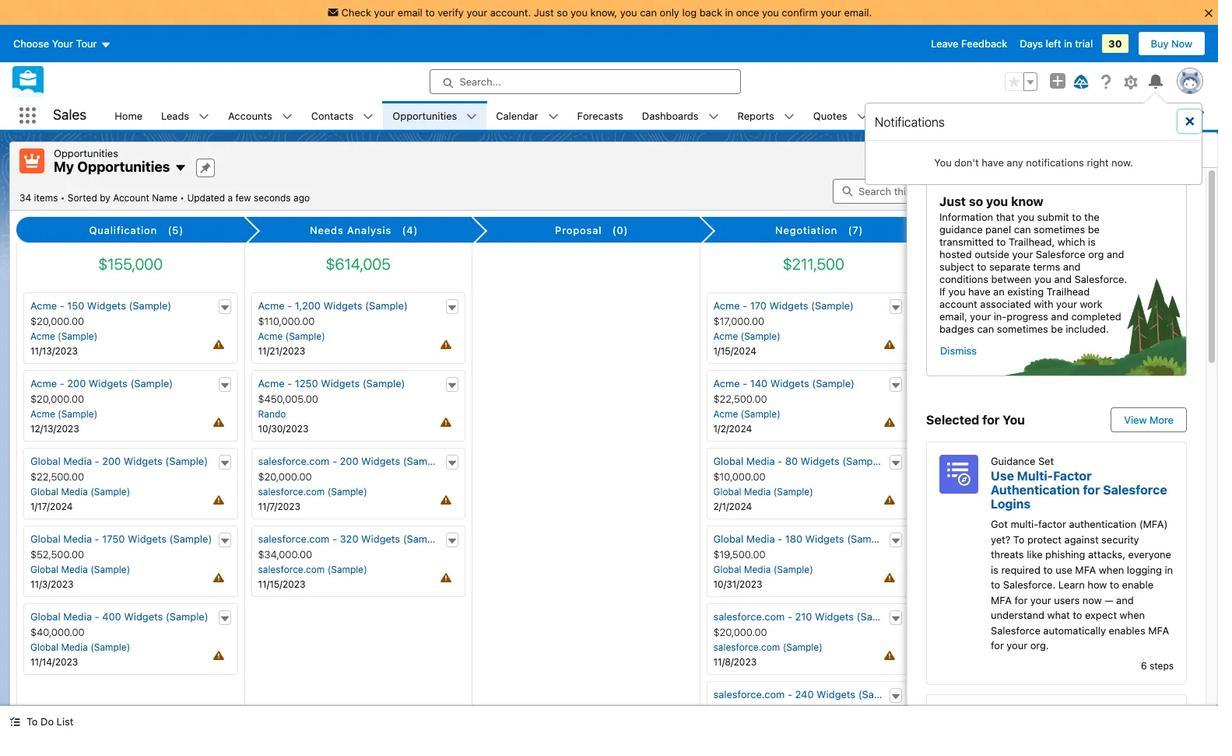 Task type: vqa. For each thing, say whether or not it's contained in the screenshot.


Task type: describe. For each thing, give the bounding box(es) containing it.
acme - 150 widgets (sample)
[[30, 300, 171, 312]]

to left the
[[1072, 211, 1082, 223]]

qualification
[[89, 224, 157, 237]]

text default image for salesforce.com - 210 widgets (sample)
[[891, 614, 901, 625]]

acme inside $50,000.00 acme (sample)
[[941, 564, 966, 576]]

buy
[[1151, 37, 1169, 50]]

so inside just so you know information that you submit to the guidance panel can sometimes be transmitted to trailhead, which is hosted outside your salesforce org and subject to separate terms and conditions between you and salesforce. if you have an existing trailhead account associated with your work email, your in-progress and completed badges can sometimes be included.
[[969, 195, 983, 209]]

- left the 1750
[[95, 533, 99, 546]]

global media (sample) link for $22,500.00
[[30, 487, 130, 498]]

acme left '150'
[[30, 300, 57, 312]]

salesforce.com for salesforce.com - 350 widgets (sample)
[[941, 689, 1013, 701]]

widgets for acme - 200 widgets (sample)
[[89, 378, 128, 390]]

view more
[[1124, 414, 1174, 427]]

salesforce.com - 200 widgets (sample) link
[[258, 455, 446, 468]]

(sample) inside '$36,000.00 acme (sample)'
[[969, 642, 1008, 654]]

6
[[1141, 661, 1147, 672]]

0 vertical spatial just
[[534, 6, 554, 19]]

$20,000.00 salesforce.com (sample) 11/8/2023
[[713, 627, 823, 669]]

- left the 400
[[95, 611, 99, 624]]

200 for acme
[[67, 378, 86, 390]]

text default image for acme - 200 widgets (sample)
[[219, 381, 230, 391]]

your left in- on the top right of the page
[[970, 311, 991, 323]]

text default image for "contacts" link
[[363, 111, 374, 122]]

needs analysis
[[310, 224, 392, 237]]

acme up "$50,000.00"
[[941, 533, 968, 546]]

threats
[[991, 549, 1024, 561]]

140
[[750, 378, 768, 390]]

acme - 170 widgets (sample) link
[[713, 300, 854, 312]]

media up $10,000.00
[[746, 455, 775, 468]]

salesforce. inside guidance set use multi-factor authentication for salesforce logins got multi-factor authentication (mfa) yet? to protect against security threats like phishing attacks, everyone is required to use mfa when logging in to salesforce. learn how to enable mfa for your users now — and understand what to expect when salesforce automatically enables mfa for your org.
[[1003, 579, 1056, 592]]

you up closed won
[[1018, 211, 1035, 223]]

your right 'with'
[[1056, 298, 1077, 311]]

global inside the $22,500.00 global media (sample) 1/17/2024
[[30, 487, 58, 498]]

contacts link
[[302, 101, 363, 130]]

0 vertical spatial when
[[1099, 564, 1124, 576]]

(sample) inside the $22,500.00 global media (sample) 1/17/2024
[[90, 487, 130, 498]]

only
[[660, 6, 680, 19]]

acme - 650 widgets (sample) link
[[941, 455, 1084, 468]]

text default image for global media - 200 widgets (sample) link
[[219, 458, 230, 469]]

salesforce.com inside $34,000.00 salesforce.com (sample) 11/15/2023
[[258, 564, 325, 576]]

your up "what" on the bottom right of the page
[[1031, 594, 1051, 607]]

(18)
[[1074, 224, 1095, 237]]

notifications
[[1026, 156, 1084, 169]]

if
[[940, 286, 946, 298]]

global up $52,500.00
[[30, 533, 60, 546]]

trial
[[1075, 37, 1093, 50]]

transmitted
[[940, 236, 994, 248]]

your left 'org.'
[[1007, 640, 1028, 652]]

$17,000.00 acme (sample) 1/15/2024
[[713, 315, 781, 357]]

know,
[[590, 6, 617, 19]]

300
[[978, 611, 997, 624]]

buy now button
[[1138, 31, 1206, 56]]

closed won
[[1000, 224, 1063, 237]]

150
[[67, 300, 84, 312]]

- for salesforce.com - 600 widgets (sample)
[[1015, 378, 1020, 390]]

- up the $22,500.00 global media (sample) 1/17/2024
[[95, 455, 99, 468]]

(sample) inside $17,000.00 acme (sample) 1/15/2024
[[741, 331, 781, 343]]

media inside $10,000.00 global media (sample) 2/1/2024
[[744, 487, 771, 498]]

acme (sample) link for 200
[[30, 409, 97, 420]]

dashboards link
[[633, 101, 708, 130]]

acme inside $22,500.00 acme (sample) 1/2/2024
[[713, 409, 738, 420]]

$22,500.00 for acme
[[713, 393, 767, 406]]

selected for you
[[926, 413, 1025, 427]]

1250
[[295, 378, 318, 390]]

which
[[1058, 236, 1085, 248]]

is inside just so you know information that you submit to the guidance panel can sometimes be transmitted to trailhead, which is hosted outside your salesforce org and subject to separate terms and conditions between you and salesforce. if you have an existing trailhead account associated with your work email, your in-progress and completed badges can sometimes be included.
[[1088, 236, 1096, 248]]

- for acme - 300 widgets (sample)
[[970, 611, 975, 624]]

analysis
[[347, 224, 392, 237]]

text default image inside to do list button
[[9, 717, 20, 728]]

text default image for salesforce.com - 200 widgets (sample)
[[447, 458, 458, 469]]

days left in trial
[[1020, 37, 1093, 50]]

(sample) inside $50,000.00 acme (sample)
[[969, 564, 1008, 576]]

acme - 1100 widgets (sample) link
[[941, 300, 1087, 312]]

$450,005.00 rando 10/30/2023
[[258, 393, 318, 435]]

$10,000.00 global media (sample) 2/1/2024
[[713, 471, 813, 513]]

text default image for salesforce.com - 350 widgets (sample)
[[1118, 692, 1128, 703]]

salesforce.com - 210 widgets (sample)
[[713, 611, 899, 624]]

$155,000
[[98, 255, 163, 273]]

salesforce.com - 200 widgets (sample)
[[258, 455, 446, 468]]

you up 'with'
[[1035, 273, 1052, 286]]

acme inside the $20,000.00 acme (sample) 12/13/2023
[[30, 409, 55, 420]]

$19,500.00
[[713, 549, 766, 561]]

180
[[785, 533, 803, 546]]

text default image for salesforce.com - 320 widgets (sample)
[[447, 536, 458, 547]]

global up $40,000.00
[[30, 611, 60, 624]]

just inside just so you know information that you submit to the guidance panel can sometimes be transmitted to trailhead, which is hosted outside your salesforce org and subject to separate terms and conditions between you and salesforce. if you have an existing trailhead account associated with your work email, your in-progress and completed badges can sometimes be included.
[[940, 195, 966, 209]]

global media - 1750 widgets (sample)
[[30, 533, 212, 546]]

widgets for acme - 300 widgets (sample)
[[1000, 611, 1039, 624]]

text default image for calendar link
[[548, 111, 559, 122]]

global inside the $40,000.00 global media (sample) 11/14/2023
[[30, 642, 58, 654]]

for up 'authentication'
[[1083, 483, 1100, 497]]

1 horizontal spatial be
[[1088, 223, 1100, 236]]

salesforce.com - 320 widgets (sample) link
[[258, 533, 446, 546]]

1100
[[978, 300, 1000, 312]]

2 vertical spatial $22,500.00
[[713, 705, 767, 717]]

widgets for salesforce.com - 210 widgets (sample)
[[815, 611, 854, 624]]

reports
[[738, 109, 774, 122]]

(sample) inside $110,000.00 acme (sample) 11/21/2023
[[285, 331, 325, 343]]

global inside $10,000.00 global media (sample) 2/1/2024
[[713, 487, 742, 498]]

acme up 10/24/2022
[[941, 487, 966, 498]]

name
[[152, 192, 177, 204]]

account
[[940, 298, 978, 311]]

associated
[[980, 298, 1031, 311]]

leads list item
[[152, 101, 219, 130]]

$17,000.00
[[713, 315, 765, 328]]

text default image inside accounts list item
[[282, 111, 292, 122]]

1 vertical spatial salesforce
[[1103, 483, 1167, 497]]

media up $52,500.00
[[63, 533, 92, 546]]

for right 'selected'
[[983, 413, 1000, 427]]

0 horizontal spatial be
[[1051, 323, 1063, 336]]

salesforce.com for salesforce.com - 240 widgets (sample)
[[713, 689, 785, 701]]

1 vertical spatial sometimes
[[997, 323, 1048, 336]]

calendar
[[496, 109, 538, 122]]

negotiation
[[775, 224, 838, 237]]

you right once
[[762, 6, 779, 19]]

your
[[52, 37, 73, 50]]

text default image for acme - 1100 widgets (sample)
[[1118, 303, 1128, 314]]

acme (sample) link down $60,000.00
[[941, 487, 1008, 498]]

1 vertical spatial when
[[1120, 610, 1145, 622]]

dismiss button
[[940, 339, 978, 364]]

global media (sample) link for $40,000.00
[[30, 642, 130, 654]]

don't
[[955, 156, 979, 169]]

to inside to do list button
[[26, 716, 38, 729]]

opportunities list item
[[383, 101, 487, 130]]

text default image for reports link
[[784, 111, 795, 122]]

widgets right 180
[[805, 533, 844, 546]]

to up —
[[1110, 579, 1120, 592]]

global media (sample) link for $19,500.00
[[713, 564, 813, 576]]

acme (sample) link for 150
[[30, 331, 97, 343]]

acme (sample) link for 1100
[[941, 331, 1008, 343]]

text default image for opportunities link
[[467, 111, 477, 122]]

for down 300
[[991, 640, 1004, 652]]

widgets for salesforce.com - 240 widgets (sample)
[[817, 689, 856, 701]]

selected
[[926, 413, 980, 427]]

security
[[1102, 534, 1139, 546]]

your left email. on the top right
[[821, 6, 842, 19]]

4/19/2023
[[941, 424, 986, 435]]

- for acme - 200 widgets (sample)
[[60, 378, 64, 390]]

1 • from the left
[[61, 192, 65, 204]]

account
[[113, 192, 149, 204]]

you right the know,
[[620, 6, 637, 19]]

global inside $52,500.00 global media (sample) 11/3/2023
[[30, 564, 58, 576]]

2 • from the left
[[180, 192, 185, 204]]

dashboards
[[642, 109, 699, 122]]

text default image for acme - 300 widgets (sample)
[[1118, 614, 1128, 625]]

email.
[[844, 6, 872, 19]]

text default image for acme - 170 widgets (sample) link
[[891, 303, 901, 314]]

none search field inside my opportunities|opportunities|list view element
[[833, 179, 1020, 204]]

to right email
[[425, 6, 435, 19]]

salesforce.com - 240 widgets (sample) link
[[713, 689, 901, 701]]

your left email
[[374, 6, 395, 19]]

widgets right 80
[[801, 455, 840, 468]]

text default image for "salesforce.com - 240 widgets (sample)" link
[[891, 692, 901, 703]]

1,200
[[295, 300, 321, 312]]

text default image for the acme - 150 widgets (sample) link
[[219, 303, 230, 314]]

enable
[[1122, 579, 1154, 592]]

0 vertical spatial sometimes
[[1034, 223, 1085, 236]]

- left 180
[[778, 533, 783, 546]]

- for salesforce.com - 210 widgets (sample)
[[788, 611, 792, 624]]

how
[[1088, 579, 1107, 592]]

global media - 1750 widgets (sample) link
[[30, 533, 212, 546]]

$20,000.00 for acme - 200 widgets (sample)
[[30, 393, 84, 406]]

select list display image
[[1060, 179, 1095, 204]]

global media (sample) link for $10,000.00
[[713, 487, 813, 498]]

terms
[[1033, 261, 1061, 273]]

acme inside $110,000.00 acme (sample) 11/21/2023
[[258, 331, 283, 343]]

acme - 1,200 widgets (sample) link
[[258, 300, 408, 312]]

verify
[[438, 6, 464, 19]]

home link
[[105, 101, 152, 130]]

(4)
[[402, 224, 418, 237]]

- for acme - 1250 widgets (sample)
[[287, 378, 292, 390]]

(sample) inside $20,000.00 salesforce.com (sample) 11/7/2023
[[327, 487, 367, 498]]

acme up "$450,005.00"
[[258, 378, 285, 390]]

acme - 200 widgets (sample) link
[[30, 378, 173, 390]]

factor
[[1053, 469, 1092, 483]]

salesforce.com (sample) link for 600
[[941, 409, 1050, 420]]

salesforce.com inside $20,000.00 salesforce.com (sample) 11/7/2023
[[258, 487, 325, 498]]

salesforce.com - 600 widgets (sample)
[[941, 378, 1129, 390]]

enables
[[1109, 625, 1146, 637]]

$20,000.00 salesforce.com (sample) 11/7/2023
[[258, 471, 367, 513]]

salesforce.com - 320 widgets (sample)
[[258, 533, 446, 546]]

calendar link
[[487, 101, 548, 130]]

acme up the $110,000.00
[[258, 300, 285, 312]]

acme - 140 widgets (sample)
[[713, 378, 855, 390]]

text default image for acme - 500 widgets (sample)
[[1118, 536, 1128, 547]]

text default image for acme - 1,200 widgets (sample)
[[447, 303, 458, 314]]

global up $10,000.00
[[713, 455, 744, 468]]

acme inside '$20,000.00 acme (sample) 11/13/2023'
[[30, 331, 55, 343]]

$450,005.00
[[258, 393, 318, 406]]

panel
[[986, 223, 1011, 236]]

contacts list item
[[302, 101, 383, 130]]

0 vertical spatial mfa
[[1075, 564, 1096, 576]]

seconds
[[254, 192, 291, 204]]

tour
[[76, 37, 97, 50]]

text default image for acme - 140 widgets (sample)
[[891, 381, 901, 391]]

to down $50,000.00 acme (sample)
[[991, 579, 1000, 592]]

ago
[[293, 192, 310, 204]]

text default image for global media - 80 widgets (sample)
[[891, 458, 901, 469]]

dashboards list item
[[633, 101, 728, 130]]

to up automatically
[[1073, 610, 1082, 622]]

media inside the $19,500.00 global media (sample) 10/31/2023
[[744, 564, 771, 576]]

- for acme - 650 widgets (sample) $60,000.00 acme (sample) 10/24/2022
[[970, 455, 975, 468]]

widgets for acme - 140 widgets (sample)
[[770, 378, 809, 390]]

text default image for global media - 180 widgets (sample)
[[891, 536, 901, 547]]

to down that
[[997, 236, 1006, 248]]

acme (sample) link for 140
[[713, 409, 781, 420]]

media inside $52,500.00 global media (sample) 11/3/2023
[[61, 564, 88, 576]]

text default image for quotes link
[[857, 111, 868, 122]]

global up $19,500.00
[[713, 533, 744, 546]]

$22,500.00 for global
[[30, 471, 84, 483]]

(sample) inside the $20,000.00 acme (sample) 12/13/2023
[[58, 409, 97, 420]]

widgets for acme - 1100 widgets (sample)
[[1003, 300, 1042, 312]]

for up 'understand' on the right bottom of the page
[[1015, 594, 1028, 607]]

accounts
[[228, 109, 272, 122]]

210
[[795, 611, 812, 624]]

expect
[[1085, 610, 1117, 622]]

you up that
[[986, 195, 1008, 209]]

- left 80
[[778, 455, 783, 468]]

users
[[1054, 594, 1080, 607]]

logins
[[991, 497, 1031, 511]]

widgets for acme - 500 widgets (sample)
[[1000, 533, 1039, 546]]

multi-
[[1017, 469, 1053, 483]]

can for know
[[1014, 223, 1031, 236]]

accounts link
[[219, 101, 282, 130]]

just so you know information that you submit to the guidance panel can sometimes be transmitted to trailhead, which is hosted outside your salesforce org and subject to separate terms and conditions between you and salesforce. if you have an existing trailhead account associated with your work email, your in-progress and completed badges can sometimes be included.
[[940, 195, 1127, 336]]

you right if
[[949, 286, 966, 298]]

- for acme - 140 widgets (sample)
[[743, 378, 748, 390]]



Task type: locate. For each thing, give the bounding box(es) containing it.
$20,000.00 acme (sample) 12/13/2023
[[30, 393, 97, 435]]

1 horizontal spatial is
[[1088, 236, 1096, 248]]

- left 350
[[1015, 689, 1020, 701]]

$20,000.00 for acme - 150 widgets (sample)
[[30, 315, 84, 328]]

acme inside $17,000.00 acme (sample) 1/15/2024
[[713, 331, 738, 343]]

0 horizontal spatial you
[[934, 156, 952, 169]]

calendar list item
[[487, 101, 568, 130]]

text default image for the 'acme - 1250 widgets (sample)' link
[[447, 381, 458, 391]]

acme
[[30, 300, 57, 312], [258, 300, 285, 312], [713, 300, 740, 312], [941, 300, 968, 312], [30, 331, 55, 343], [258, 331, 283, 343], [713, 331, 738, 343], [941, 331, 966, 343], [30, 378, 57, 390], [258, 378, 285, 390], [713, 378, 740, 390], [30, 409, 55, 420], [713, 409, 738, 420], [941, 455, 968, 468], [941, 487, 966, 498], [941, 533, 968, 546], [941, 564, 966, 576], [941, 611, 968, 624], [941, 642, 966, 654]]

(sample) inside $22,500.00 acme (sample) 1/2/2024
[[741, 409, 781, 420]]

is right which
[[1088, 236, 1096, 248]]

global media (sample) link down $19,500.00
[[713, 564, 813, 576]]

can for to
[[640, 6, 657, 19]]

accounts list item
[[219, 101, 302, 130]]

600
[[1023, 378, 1042, 390]]

(sample) inside $105,000.00 acme (sample) 10/18/2023
[[969, 331, 1008, 343]]

contacts
[[311, 109, 354, 122]]

information
[[940, 211, 993, 223]]

1 vertical spatial just
[[940, 195, 966, 209]]

1 horizontal spatial to
[[1013, 534, 1025, 546]]

salesforce.com inside the salesforce.com (sample) 4/19/2023
[[941, 409, 1008, 420]]

$20,000.00 inside $20,000.00 salesforce.com (sample) 11/8/2023
[[713, 627, 767, 639]]

$20,000.00 up 11/7/2023
[[258, 471, 312, 483]]

12/13/2023
[[30, 424, 79, 435]]

can right panel
[[1014, 223, 1031, 236]]

$20,000.00 inside '$20,000.00 acme (sample) 11/13/2023'
[[30, 315, 84, 328]]

widgets right 320
[[361, 533, 400, 546]]

2 vertical spatial mfa
[[1148, 625, 1169, 637]]

acme - 1250 widgets (sample) link
[[258, 378, 405, 390]]

work
[[1080, 298, 1103, 311]]

salesforce.com down the 10/18/2023
[[941, 378, 1013, 390]]

salesforce.com up 11/7/2023
[[258, 487, 325, 498]]

your
[[374, 6, 395, 19], [467, 6, 487, 19], [821, 6, 842, 19], [1012, 248, 1033, 261], [1056, 298, 1077, 311], [970, 311, 991, 323], [1031, 594, 1051, 607], [1007, 640, 1028, 652]]

steps
[[1150, 661, 1174, 672]]

text default image inside contacts list item
[[363, 111, 374, 122]]

required
[[1001, 564, 1041, 576]]

once
[[736, 6, 759, 19]]

1 vertical spatial to
[[26, 716, 38, 729]]

closed
[[1000, 224, 1036, 237]]

- for salesforce.com - 320 widgets (sample)
[[332, 533, 337, 546]]

my opportunities|opportunities|list view element
[[9, 142, 1209, 738]]

(sample) inside $10,000.00 global media (sample) 2/1/2024
[[774, 487, 813, 498]]

1 horizontal spatial 200
[[102, 455, 121, 468]]

global media (sample) link down $52,500.00
[[30, 564, 130, 576]]

acme up $36,000.00
[[941, 611, 968, 624]]

salesforce.com for salesforce.com (sample) 4/19/2023
[[941, 409, 1008, 420]]

0 horizontal spatial salesforce.
[[1003, 579, 1056, 592]]

- up $20,000.00 salesforce.com (sample) 11/7/2023
[[332, 455, 337, 468]]

salesforce.com inside $20,000.00 salesforce.com (sample) 11/8/2023
[[713, 642, 780, 654]]

$22,500.00 inside $22,500.00 acme (sample) 1/2/2024
[[713, 393, 767, 406]]

2 horizontal spatial 200
[[340, 455, 359, 468]]

to inside guidance set use multi-factor authentication for salesforce logins got multi-factor authentication (mfa) yet? to protect against security threats like phishing attacks, everyone is required to use mfa when logging in to salesforce. learn how to enable mfa for your users now — and understand what to expect when salesforce automatically enables mfa for your org.
[[1013, 534, 1025, 546]]

320
[[340, 533, 359, 546]]

widgets right the 400
[[124, 611, 163, 624]]

can
[[640, 6, 657, 19], [1014, 223, 1031, 236], [977, 323, 994, 336]]

-
[[60, 300, 64, 312], [287, 300, 292, 312], [743, 300, 748, 312], [970, 300, 975, 312], [60, 378, 64, 390], [287, 378, 292, 390], [743, 378, 748, 390], [1015, 378, 1020, 390], [95, 455, 99, 468], [332, 455, 337, 468], [778, 455, 783, 468], [970, 455, 975, 468], [95, 533, 99, 546], [332, 533, 337, 546], [778, 533, 783, 546], [970, 533, 975, 546], [95, 611, 99, 624], [788, 611, 792, 624], [970, 611, 975, 624], [788, 689, 792, 701], [1015, 689, 1020, 701]]

salesforce.com up the $35,000.00
[[941, 689, 1013, 701]]

with
[[1034, 298, 1054, 311]]

2 vertical spatial can
[[977, 323, 994, 336]]

can left the only
[[640, 6, 657, 19]]

text default image inside the leads list item
[[199, 111, 209, 122]]

widgets for acme - 1,200 widgets (sample)
[[323, 300, 362, 312]]

(sample) inside the salesforce.com (sample) 4/19/2023
[[1011, 409, 1050, 420]]

global media (sample) link for $52,500.00
[[30, 564, 130, 576]]

global media - 80 widgets (sample)
[[713, 455, 885, 468]]

widgets right the 1750
[[128, 533, 167, 546]]

salesforce inside just so you know information that you submit to the guidance panel can sometimes be transmitted to trailhead, which is hosted outside your salesforce org and subject to separate terms and conditions between you and salesforce. if you have an existing trailhead account associated with your work email, your in-progress and completed badges can sometimes be included.
[[1036, 248, 1086, 261]]

org.
[[1030, 640, 1049, 652]]

text default image inside reports list item
[[784, 111, 795, 122]]

1 horizontal spatial so
[[969, 195, 983, 209]]

widgets right '170' on the top of page
[[770, 300, 809, 312]]

0 horizontal spatial 200
[[67, 378, 86, 390]]

1 vertical spatial mfa
[[991, 594, 1012, 607]]

- inside acme - 650 widgets (sample) $60,000.00 acme (sample) 10/24/2022
[[970, 455, 975, 468]]

global media - 200 widgets (sample) link
[[30, 455, 208, 468]]

acme down "11/13/2023"
[[30, 378, 57, 390]]

just right "account."
[[534, 6, 554, 19]]

acme inside '$36,000.00 acme (sample)'
[[941, 642, 966, 654]]

can down 1100
[[977, 323, 994, 336]]

acme up $60,000.00
[[941, 455, 968, 468]]

1 horizontal spatial can
[[977, 323, 994, 336]]

salesforce.com - 240 widgets (sample)
[[713, 689, 901, 701]]

1 vertical spatial can
[[1014, 223, 1031, 236]]

$50,000.00 acme (sample)
[[941, 549, 1008, 576]]

2 horizontal spatial can
[[1014, 223, 1031, 236]]

my opportunities
[[54, 159, 170, 175]]

widgets right 600
[[1045, 378, 1084, 390]]

- for salesforce.com - 200 widgets (sample)
[[332, 455, 337, 468]]

30
[[1109, 37, 1122, 50]]

(sample) inside the $40,000.00 global media (sample) 11/14/2023
[[90, 642, 130, 654]]

attacks,
[[1088, 549, 1126, 561]]

$20,000.00 for salesforce.com - 200 widgets (sample)
[[258, 471, 312, 483]]

media up $40,000.00
[[63, 611, 92, 624]]

salesforce.com for salesforce.com - 200 widgets (sample)
[[258, 455, 330, 468]]

2 horizontal spatial in
[[1165, 564, 1173, 576]]

media up the $22,500.00 global media (sample) 1/17/2024
[[63, 455, 92, 468]]

widgets for salesforce.com - 320 widgets (sample)
[[361, 533, 400, 546]]

learn
[[1059, 579, 1085, 592]]

widgets inside acme - 650 widgets (sample) $60,000.00 acme (sample) 10/24/2022
[[1000, 455, 1039, 468]]

- for acme - 150 widgets (sample)
[[60, 300, 64, 312]]

salesforce.com (sample) link for 210
[[713, 642, 823, 654]]

- for acme - 1100 widgets (sample)
[[970, 300, 975, 312]]

my opportunities status
[[19, 192, 187, 204]]

Search My Opportunities list view. search field
[[833, 179, 1020, 204]]

widgets right 1,200
[[323, 300, 362, 312]]

salesforce.com down 10/31/2023
[[713, 611, 785, 624]]

salesforce.com up 11/8/2023
[[713, 642, 780, 654]]

in inside guidance set use multi-factor authentication for salesforce logins got multi-factor authentication (mfa) yet? to protect against security threats like phishing attacks, everyone is required to use mfa when logging in to salesforce. learn how to enable mfa for your users now — and understand what to expect when salesforce automatically enables mfa for your org.
[[1165, 564, 1173, 576]]

use multi-factor authentication for salesforce logins link
[[991, 469, 1167, 511]]

0 vertical spatial to
[[1013, 534, 1025, 546]]

choose
[[13, 37, 49, 50]]

1 vertical spatial you
[[1003, 413, 1025, 427]]

$22,500.00
[[713, 393, 767, 406], [30, 471, 84, 483], [713, 705, 767, 717]]

0 horizontal spatial mfa
[[991, 594, 1012, 607]]

0 vertical spatial is
[[1088, 236, 1096, 248]]

$22,500.00 down 11/8/2023
[[713, 705, 767, 717]]

(sample) inside '$20,000.00 acme (sample) 11/13/2023'
[[58, 331, 97, 343]]

0 vertical spatial salesforce
[[1036, 248, 1086, 261]]

- left 210
[[788, 611, 792, 624]]

salesforce.com for salesforce.com - 600 widgets (sample)
[[941, 378, 1013, 390]]

widgets for acme - 1250 widgets (sample)
[[321, 378, 360, 390]]

salesforce
[[1036, 248, 1086, 261], [1103, 483, 1167, 497], [991, 625, 1041, 637]]

acme - 650 widgets (sample) $60,000.00 acme (sample) 10/24/2022
[[941, 455, 1084, 513]]

reports link
[[728, 101, 784, 130]]

1 horizontal spatial in
[[1064, 37, 1072, 50]]

global inside the $19,500.00 global media (sample) 10/31/2023
[[713, 564, 742, 576]]

global media (sample) link up 1/17/2024
[[30, 487, 130, 498]]

- for salesforce.com - 240 widgets (sample)
[[788, 689, 792, 701]]

text default image inside quotes list item
[[857, 111, 868, 122]]

confirm
[[782, 6, 818, 19]]

$36,000.00 acme (sample)
[[941, 627, 1008, 654]]

2 vertical spatial in
[[1165, 564, 1173, 576]]

- left 320
[[332, 533, 337, 546]]

acme up 'dismiss'
[[941, 331, 966, 343]]

$50,000.00
[[941, 549, 995, 561]]

media up $19,500.00
[[746, 533, 775, 546]]

$20,000.00 for salesforce.com - 210 widgets (sample)
[[713, 627, 767, 639]]

your right verify
[[467, 6, 487, 19]]

widgets for acme - 650 widgets (sample) $60,000.00 acme (sample) 10/24/2022
[[1000, 455, 1039, 468]]

1/17/2024
[[30, 501, 73, 513]]

widgets up the $22,500.00 global media (sample) 1/17/2024
[[124, 455, 163, 468]]

widgets right 300
[[1000, 611, 1039, 624]]

- for acme - 500 widgets (sample)
[[970, 533, 975, 546]]

0 horizontal spatial is
[[991, 564, 999, 576]]

in right "left"
[[1064, 37, 1072, 50]]

11/8/2023
[[713, 657, 757, 669]]

media inside the $22,500.00 global media (sample) 1/17/2024
[[61, 487, 88, 498]]

650
[[978, 455, 997, 468]]

1 horizontal spatial you
[[1003, 413, 1025, 427]]

salesforce.com for salesforce.com - 210 widgets (sample)
[[713, 611, 785, 624]]

acme left "140"
[[713, 378, 740, 390]]

to left do
[[26, 716, 38, 729]]

salesforce.com down 10/30/2023
[[258, 455, 330, 468]]

so left the know,
[[557, 6, 568, 19]]

(sample) inside $34,000.00 salesforce.com (sample) 11/15/2023
[[327, 564, 367, 576]]

11/3/2023
[[30, 579, 74, 591]]

left
[[1046, 37, 1061, 50]]

1 horizontal spatial salesforce.
[[1075, 273, 1127, 286]]

acme - 300 widgets (sample) link
[[941, 611, 1084, 624]]

acme inside $105,000.00 acme (sample) 10/18/2023
[[941, 331, 966, 343]]

you left the know,
[[571, 6, 588, 19]]

is inside guidance set use multi-factor authentication for salesforce logins got multi-factor authentication (mfa) yet? to protect against security threats like phishing attacks, everyone is required to use mfa when logging in to salesforce. learn how to enable mfa for your users now — and understand what to expect when salesforce automatically enables mfa for your org.
[[991, 564, 999, 576]]

global down the '12/13/2023'
[[30, 455, 60, 468]]

80
[[785, 455, 798, 468]]

you
[[934, 156, 952, 169], [1003, 413, 1025, 427]]

widgets for salesforce.com - 350 widgets (sample)
[[1045, 689, 1083, 701]]

text default image inside calendar list item
[[548, 111, 559, 122]]

by
[[100, 192, 110, 204]]

so up information
[[969, 195, 983, 209]]

1 vertical spatial so
[[969, 195, 983, 209]]

be up org
[[1088, 223, 1100, 236]]

11/13/2023
[[30, 346, 78, 357]]

you
[[571, 6, 588, 19], [620, 6, 637, 19], [762, 6, 779, 19], [986, 195, 1008, 209], [1018, 211, 1035, 223], [1035, 273, 1052, 286], [949, 286, 966, 298]]

widgets for acme - 150 widgets (sample)
[[87, 300, 126, 312]]

0 vertical spatial can
[[640, 6, 657, 19]]

- left 650
[[970, 455, 975, 468]]

leave
[[931, 37, 959, 50]]

$20,000.00 inside $20,000.00 salesforce.com (sample) 11/7/2023
[[258, 471, 312, 483]]

widgets down multi- in the bottom of the page
[[1000, 533, 1039, 546]]

- left '150'
[[60, 300, 64, 312]]

badges
[[940, 323, 975, 336]]

salesforce. down required
[[1003, 579, 1056, 592]]

to right subject
[[977, 261, 987, 273]]

200 up the $22,500.00 global media (sample) 1/17/2024
[[102, 455, 121, 468]]

global media - 400 widgets (sample) link
[[30, 611, 208, 624]]

- up the $20,000.00 acme (sample) 12/13/2023 at the bottom of page
[[60, 378, 64, 390]]

- for acme - 170 widgets (sample)
[[743, 300, 748, 312]]

salesforce.com (sample) link up 4/19/2023 in the right bottom of the page
[[941, 409, 1050, 420]]

widgets right '150'
[[87, 300, 126, 312]]

- left "140"
[[743, 378, 748, 390]]

10/31/2023
[[713, 579, 763, 591]]

0 horizontal spatial in
[[725, 6, 733, 19]]

widgets down "existing"
[[1003, 300, 1042, 312]]

1 vertical spatial have
[[968, 286, 991, 298]]

$22,500.00 down "140"
[[713, 393, 767, 406]]

10/30/2023
[[258, 424, 309, 435]]

(sample) inside $52,500.00 global media (sample) 11/3/2023
[[90, 564, 130, 576]]

salesforce.com (sample) link for 320
[[258, 564, 367, 576]]

salesforce.com (sample) link up 11/7/2023
[[258, 487, 367, 498]]

2/1/2024
[[713, 501, 752, 513]]

like
[[1027, 549, 1043, 561]]

global media (sample) link down $40,000.00
[[30, 642, 130, 654]]

0 vertical spatial $22,500.00
[[713, 393, 767, 406]]

240
[[795, 689, 814, 701]]

when
[[1099, 564, 1124, 576], [1120, 610, 1145, 622]]

0 vertical spatial so
[[557, 6, 568, 19]]

34 items • sorted by account name • updated a few seconds ago
[[19, 192, 310, 204]]

$20,000.00
[[30, 315, 84, 328], [30, 393, 84, 406], [258, 471, 312, 483], [713, 627, 767, 639]]

text default image for dashboards link
[[708, 111, 719, 122]]

2 horizontal spatial mfa
[[1148, 625, 1169, 637]]

- left '170' on the top of page
[[743, 300, 748, 312]]

$110,000.00 acme (sample) 11/21/2023
[[258, 315, 325, 357]]

200 up the $20,000.00 acme (sample) 12/13/2023 at the bottom of page
[[67, 378, 86, 390]]

acme down $36,000.00
[[941, 642, 966, 654]]

widgets up the $20,000.00 acme (sample) 12/13/2023 at the bottom of page
[[89, 378, 128, 390]]

acme (sample) link down $105,000.00 in the right top of the page
[[941, 331, 1008, 343]]

quotes list item
[[804, 101, 877, 130]]

1 vertical spatial $22,500.00
[[30, 471, 84, 483]]

salesforce.com (sample) link down $34,000.00
[[258, 564, 367, 576]]

acme (sample) link for 170
[[713, 331, 781, 343]]

check your email to verify your account. just so you know, you can only log back in once you confirm your email.
[[341, 6, 872, 19]]

salesforce.com for salesforce.com - 320 widgets (sample)
[[258, 533, 330, 546]]

0 vertical spatial be
[[1088, 223, 1100, 236]]

group
[[1005, 72, 1038, 91]]

check
[[341, 6, 371, 19]]

0 horizontal spatial •
[[61, 192, 65, 204]]

1 horizontal spatial just
[[940, 195, 966, 209]]

media inside the $40,000.00 global media (sample) 11/14/2023
[[61, 642, 88, 654]]

opportunities inside list item
[[393, 109, 457, 122]]

against
[[1065, 534, 1099, 546]]

text default image inside the opportunities list item
[[467, 111, 477, 122]]

global up 1/17/2024
[[30, 487, 58, 498]]

text default image
[[363, 111, 374, 122], [467, 111, 477, 122], [548, 111, 559, 122], [708, 111, 719, 122], [784, 111, 795, 122], [857, 111, 868, 122], [219, 303, 230, 314], [891, 303, 901, 314], [447, 381, 458, 391], [219, 458, 230, 469], [891, 692, 901, 703], [9, 717, 20, 728]]

acme (sample) link up "11/13/2023"
[[30, 331, 97, 343]]

in-
[[994, 311, 1007, 323]]

list view controls image
[[1023, 179, 1057, 204]]

None search field
[[833, 179, 1020, 204]]

email,
[[940, 311, 968, 323]]

widgets right 350
[[1045, 689, 1083, 701]]

media down $40,000.00
[[61, 642, 88, 654]]

(sample) inside $20,000.00 salesforce.com (sample) 11/8/2023
[[783, 642, 823, 654]]

$22,500.00 inside the $22,500.00 global media (sample) 1/17/2024
[[30, 471, 84, 483]]

text default image for global media - 1750 widgets (sample)
[[219, 536, 230, 547]]

acme up $17,000.00
[[713, 300, 740, 312]]

won
[[1040, 224, 1063, 237]]

1 horizontal spatial mfa
[[1075, 564, 1096, 576]]

to left use
[[1044, 564, 1053, 576]]

salesforce down acme - 300 widgets (sample) link
[[991, 625, 1041, 637]]

1 vertical spatial be
[[1051, 323, 1063, 336]]

2 vertical spatial salesforce
[[991, 625, 1041, 637]]

forecasts
[[577, 109, 623, 122]]

0 vertical spatial you
[[934, 156, 952, 169]]

widgets for salesforce.com - 200 widgets (sample)
[[361, 455, 400, 468]]

buy now
[[1151, 37, 1193, 50]]

- for acme - 1,200 widgets (sample)
[[287, 300, 292, 312]]

1 vertical spatial salesforce.
[[1003, 579, 1056, 592]]

list containing home
[[105, 101, 1218, 130]]

1 vertical spatial is
[[991, 564, 999, 576]]

global media - 180 widgets (sample)
[[713, 533, 890, 546]]

0 horizontal spatial to
[[26, 716, 38, 729]]

items
[[34, 192, 58, 204]]

got
[[991, 518, 1008, 531]]

0 vertical spatial in
[[725, 6, 733, 19]]

acme (sample) link down the $110,000.00
[[258, 331, 325, 343]]

widgets right 1250
[[321, 378, 360, 390]]

proposal
[[555, 224, 602, 237]]

- for salesforce.com - 350 widgets (sample)
[[1015, 689, 1020, 701]]

• right the name
[[180, 192, 185, 204]]

submit
[[1037, 211, 1069, 223]]

acme down if
[[941, 300, 968, 312]]

0 horizontal spatial can
[[640, 6, 657, 19]]

search...
[[460, 76, 501, 88]]

salesforce.com (sample) link for 200
[[258, 487, 367, 498]]

media up 1/17/2024
[[61, 487, 88, 498]]

widgets for salesforce.com - 600 widgets (sample)
[[1045, 378, 1084, 390]]

(sample) inside the $19,500.00 global media (sample) 10/31/2023
[[774, 564, 813, 576]]

$20,000.00 acme (sample) 11/13/2023
[[30, 315, 97, 357]]

acme - 150 widgets (sample) link
[[30, 300, 171, 312]]

- up $105,000.00 in the right top of the page
[[970, 300, 975, 312]]

your down closed
[[1012, 248, 1033, 261]]

1/2/2024
[[713, 424, 752, 435]]

$20,000.00 inside the $20,000.00 acme (sample) 12/13/2023
[[30, 393, 84, 406]]

- left 600
[[1015, 378, 1020, 390]]

(5)
[[168, 224, 184, 237]]

widgets for acme - 170 widgets (sample)
[[770, 300, 809, 312]]

mfa up how
[[1075, 564, 1096, 576]]

media down $19,500.00
[[744, 564, 771, 576]]

200 for salesforce.com
[[340, 455, 359, 468]]

1 vertical spatial in
[[1064, 37, 1072, 50]]

acme (sample) link down $17,000.00
[[713, 331, 781, 343]]

leave feedback link
[[931, 37, 1008, 50]]

0 horizontal spatial so
[[557, 6, 568, 19]]

34
[[19, 192, 31, 204]]

quotes
[[813, 109, 847, 122]]

separate
[[989, 261, 1031, 273]]

between
[[991, 273, 1032, 286]]

leads
[[161, 109, 189, 122]]

1 horizontal spatial •
[[180, 192, 185, 204]]

0 horizontal spatial just
[[534, 6, 554, 19]]

any
[[1007, 156, 1023, 169]]

acme (sample) link down "$50,000.00"
[[941, 564, 1008, 576]]

text default image inside dashboards list item
[[708, 111, 719, 122]]

have inside just so you know information that you submit to the guidance panel can sometimes be transmitted to trailhead, which is hosted outside your salesforce org and subject to separate terms and conditions between you and salesforce. if you have an existing trailhead account associated with your work email, your in-progress and completed badges can sometimes be included.
[[968, 286, 991, 298]]

•
[[61, 192, 65, 204], [180, 192, 185, 204]]

0 vertical spatial have
[[982, 156, 1004, 169]]

acme (sample) link for 500
[[941, 564, 1008, 576]]

text default image for global media - 400 widgets (sample)
[[219, 614, 230, 625]]

trailhead
[[1047, 286, 1090, 298]]

text default image
[[199, 111, 209, 122], [282, 111, 292, 122], [175, 162, 187, 175], [447, 303, 458, 314], [1118, 303, 1128, 314], [219, 381, 230, 391], [891, 381, 901, 391], [447, 458, 458, 469], [891, 458, 901, 469], [219, 536, 230, 547], [447, 536, 458, 547], [891, 536, 901, 547], [1118, 536, 1128, 547], [219, 614, 230, 625], [891, 614, 901, 625], [1118, 614, 1128, 625], [1118, 692, 1128, 703]]

acme (sample) link for 1,200
[[258, 331, 325, 343]]

salesforce.com down $34,000.00
[[258, 564, 325, 576]]

acme - 140 widgets (sample) link
[[713, 378, 855, 390]]

$35,000.00
[[941, 705, 995, 717]]

$20,000.00 down '150'
[[30, 315, 84, 328]]

days
[[1020, 37, 1043, 50]]

salesforce. inside just so you know information that you submit to the guidance panel can sometimes be transmitted to trailhead, which is hosted outside your salesforce org and subject to separate terms and conditions between you and salesforce. if you have an existing trailhead account associated with your work email, your in-progress and completed badges can sometimes be included.
[[1075, 273, 1127, 286]]

0 vertical spatial salesforce.
[[1075, 273, 1127, 286]]

list
[[105, 101, 1218, 130]]

reports list item
[[728, 101, 804, 130]]

and inside guidance set use multi-factor authentication for salesforce logins got multi-factor authentication (mfa) yet? to protect against security threats like phishing attacks, everyone is required to use mfa when logging in to salesforce. learn how to enable mfa for your users now — and understand what to expect when salesforce automatically enables mfa for your org.
[[1116, 594, 1134, 607]]

$40,000.00 global media (sample) 11/14/2023
[[30, 627, 130, 669]]

acme (sample) link for 300
[[941, 642, 1008, 654]]

to do list
[[26, 716, 73, 729]]



